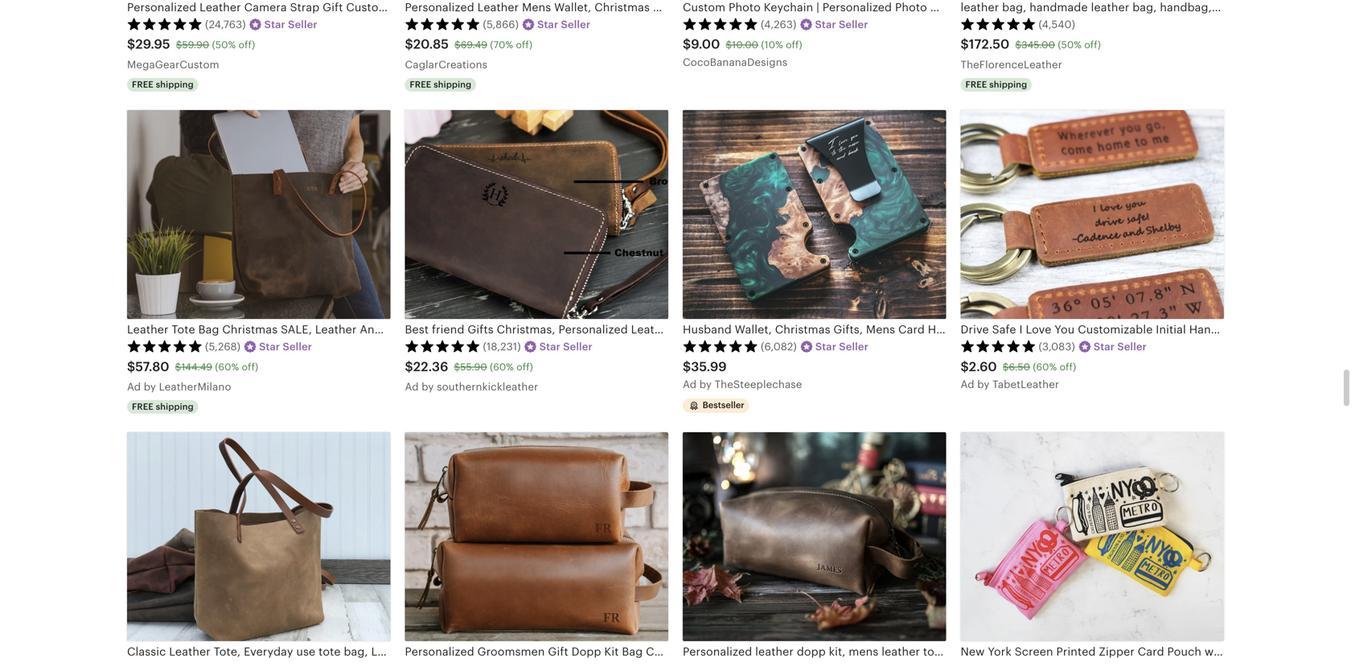 Task type: describe. For each thing, give the bounding box(es) containing it.
y down 57.80
[[150, 381, 156, 393]]

35.99
[[691, 360, 727, 374]]

(24,763)
[[205, 19, 246, 31]]

off) for 29.95
[[239, 39, 255, 50]]

(50% for 172.50
[[1058, 39, 1082, 50]]

5 out of 5 stars image for 20.85
[[405, 17, 481, 30]]

shipping for 29.95
[[156, 80, 194, 90]]

seller right (6,082)
[[839, 341, 869, 353]]

leathermilano
[[159, 381, 231, 393]]

thesteeplechase
[[715, 379, 802, 391]]

$ inside the $ 57.80 $ 144.49 (60% off)
[[175, 362, 181, 373]]

personalized leather dopp kit, mens leather toiletry bag, mens dopp kit, groomsmen gift mens toiletry bag with a name stamp, image
[[683, 433, 946, 642]]

5 out of 5 stars image for 2.60
[[961, 340, 1036, 353]]

off) for 20.85
[[516, 39, 533, 50]]

$ inside $ 22.36 $ 55.90 (60% off)
[[454, 362, 460, 373]]

free for 29.95
[[132, 80, 154, 90]]

free shipping for 57.80
[[132, 402, 194, 412]]

345.00
[[1022, 39, 1055, 50]]

(3,083)
[[1039, 341, 1075, 353]]

a left leathermilano
[[127, 381, 134, 393]]

seller for 2.60
[[1118, 341, 1147, 353]]

a inside $ 35.99 a d b y thesteeplechase
[[683, 379, 690, 391]]

29.95
[[135, 37, 170, 52]]

5 out of 5 stars image for 172.50
[[961, 17, 1036, 30]]

(6,082)
[[761, 341, 797, 353]]

free shipping for 29.95
[[132, 80, 194, 90]]

personalized groomsmen gift dopp kit bag customized leather toiletry bag monogram mens toiletry bag leather custom gift for guys men wedding image
[[405, 433, 668, 642]]

(10%
[[761, 39, 783, 50]]

free for 172.50
[[966, 80, 987, 90]]

shipping for 172.50
[[989, 80, 1027, 90]]

star for 57.80
[[259, 341, 280, 353]]

144.49
[[181, 362, 212, 373]]

leather tote bag christmas sale, leather anniversary gift for women, personalized leather laptop work student bag, tote with pocket image
[[127, 110, 391, 319]]

$ inside the "$ 172.50 $ 345.00 (50% off)"
[[1015, 39, 1022, 50]]

10.00
[[732, 39, 759, 50]]

tabetleather
[[993, 379, 1059, 391]]

22.36
[[413, 360, 448, 374]]

$ 20.85 $ 69.49 (70% off)
[[405, 37, 533, 52]]

(18,231)
[[483, 341, 521, 353]]

bestseller
[[703, 401, 745, 411]]

9.00
[[691, 37, 720, 52]]

free for 20.85
[[410, 80, 431, 90]]

star seller right (6,082)
[[815, 341, 869, 353]]

y inside $ 2.60 $ 6.50 (60% off) a d b y tabetleather
[[984, 379, 990, 391]]

(60% for 22.36
[[490, 362, 514, 373]]

a inside $ 2.60 $ 6.50 (60% off) a d b y tabetleather
[[961, 379, 968, 391]]

(70%
[[490, 39, 513, 50]]

seller for 22.36
[[563, 341, 593, 353]]

69.49
[[461, 39, 487, 50]]

caglarcreations
[[405, 59, 488, 71]]

b down 22.36
[[422, 381, 428, 393]]

cocobananadesigns
[[683, 56, 788, 68]]

5 out of 5 stars image for 29.95
[[127, 17, 203, 30]]

off) for 57.80
[[242, 362, 258, 373]]

(4,263)
[[761, 19, 797, 31]]

6.50
[[1009, 362, 1030, 373]]

star for 20.85
[[537, 19, 558, 31]]

husband wallet, christmas gifts, mens card holder, money clip custom, personalized wallet, men gift, wallet holder, money clip, groomsmen image
[[683, 110, 946, 319]]

star seller for 2.60
[[1094, 341, 1147, 353]]

$ 57.80 $ 144.49 (60% off)
[[127, 360, 258, 374]]

shipping for 57.80
[[156, 402, 194, 412]]

$ 29.95 $ 59.90 (50% off)
[[127, 37, 255, 52]]

y inside $ 35.99 a d b y thesteeplechase
[[706, 379, 712, 391]]

star seller for 57.80
[[259, 341, 312, 353]]

b inside $ 2.60 $ 6.50 (60% off) a d b y tabetleather
[[977, 379, 984, 391]]

$ inside $ 35.99 a d b y thesteeplechase
[[683, 360, 691, 374]]

$ inside the $ 20.85 $ 69.49 (70% off)
[[455, 39, 461, 50]]



Task type: vqa. For each thing, say whether or not it's contained in the screenshot.
topmost Wedding
no



Task type: locate. For each thing, give the bounding box(es) containing it.
off) inside $ 2.60 $ 6.50 (60% off) a d b y tabetleather
[[1060, 362, 1076, 373]]

5 out of 5 stars image for 22.36
[[405, 340, 481, 353]]

(60%
[[215, 362, 239, 373], [490, 362, 514, 373], [1033, 362, 1057, 373]]

off) right (70%
[[516, 39, 533, 50]]

star for 22.36
[[539, 341, 561, 353]]

free
[[132, 80, 154, 90], [410, 80, 431, 90], [966, 80, 987, 90], [132, 402, 154, 412]]

5 out of 5 stars image up 20.85 at the top of page
[[405, 17, 481, 30]]

seller for 9.00
[[839, 19, 868, 31]]

free shipping down theflorenceleather on the right of the page
[[966, 80, 1027, 90]]

5 out of 5 stars image up 22.36
[[405, 340, 481, 353]]

off) inside the $ 57.80 $ 144.49 (60% off)
[[242, 362, 258, 373]]

2 (60% from the left
[[490, 362, 514, 373]]

free down theflorenceleather on the right of the page
[[966, 80, 987, 90]]

(60% inside $ 2.60 $ 6.50 (60% off) a d b y tabetleather
[[1033, 362, 1057, 373]]

megagearcustom
[[127, 59, 219, 71]]

seller right (24,763)
[[288, 19, 318, 31]]

star right (6,082)
[[815, 341, 837, 353]]

off) for 9.00
[[786, 39, 802, 50]]

seller
[[288, 19, 318, 31], [561, 19, 591, 31], [839, 19, 868, 31], [283, 341, 312, 353], [563, 341, 593, 353], [839, 341, 869, 353], [1118, 341, 1147, 353]]

off) down (24,763)
[[239, 39, 255, 50]]

(50% for 29.95
[[212, 39, 236, 50]]

1 horizontal spatial (50%
[[1058, 39, 1082, 50]]

off) inside the $ 20.85 $ 69.49 (70% off)
[[516, 39, 533, 50]]

b down the 35.99
[[700, 379, 706, 391]]

2 horizontal spatial (60%
[[1033, 362, 1057, 373]]

off) for 22.36
[[517, 362, 533, 373]]

star right (5,866)
[[537, 19, 558, 31]]

seller right (18,231)
[[563, 341, 593, 353]]

star seller
[[264, 19, 318, 31], [537, 19, 591, 31], [815, 19, 868, 31], [259, 341, 312, 353], [539, 341, 593, 353], [815, 341, 869, 353], [1094, 341, 1147, 353]]

free down caglarcreations
[[410, 80, 431, 90]]

55.90
[[460, 362, 487, 373]]

d down 22.36
[[412, 381, 419, 393]]

(60% down (5,268)
[[215, 362, 239, 373]]

d
[[690, 379, 697, 391], [968, 379, 975, 391], [134, 381, 141, 393], [412, 381, 419, 393]]

d inside $ 35.99 a d b y thesteeplechase
[[690, 379, 697, 391]]

a left thesteeplechase
[[683, 379, 690, 391]]

star seller for 22.36
[[539, 341, 593, 353]]

star for 2.60
[[1094, 341, 1115, 353]]

2.60
[[969, 360, 997, 374]]

star right (4,263)
[[815, 19, 836, 31]]

b inside $ 35.99 a d b y thesteeplechase
[[700, 379, 706, 391]]

5 out of 5 stars image up '172.50'
[[961, 17, 1036, 30]]

seller right (4,263)
[[839, 19, 868, 31]]

d down 57.80
[[134, 381, 141, 393]]

off) inside $ 22.36 $ 55.90 (60% off)
[[517, 362, 533, 373]]

free down the megagearcustom at the top left of the page
[[132, 80, 154, 90]]

off) for 172.50
[[1085, 39, 1101, 50]]

y down 22.36
[[428, 381, 434, 393]]

off) for 2.60
[[1060, 362, 1076, 373]]

(60% for 57.80
[[215, 362, 239, 373]]

star seller right (5,268)
[[259, 341, 312, 353]]

1 horizontal spatial (60%
[[490, 362, 514, 373]]

$ 35.99 a d b y thesteeplechase
[[683, 360, 802, 391]]

free shipping down the megagearcustom at the top left of the page
[[132, 80, 194, 90]]

20.85
[[413, 37, 449, 52]]

5 out of 5 stars image up 29.95
[[127, 17, 203, 30]]

a left tabetleather
[[961, 379, 968, 391]]

$ inside $ 29.95 $ 59.90 (50% off)
[[176, 39, 182, 50]]

2 (50% from the left
[[1058, 39, 1082, 50]]

seller right (5,268)
[[283, 341, 312, 353]]

5 out of 5 stars image up the 35.99
[[683, 340, 758, 353]]

shipping down a d b y leathermilano
[[156, 402, 194, 412]]

a d b y southernkickleather
[[405, 381, 538, 393]]

star right (3,083)
[[1094, 341, 1115, 353]]

off) inside the $ 9.00 $ 10.00 (10% off) cocobananadesigns
[[786, 39, 802, 50]]

star seller for 9.00
[[815, 19, 868, 31]]

off) right the 345.00
[[1085, 39, 1101, 50]]

free for 57.80
[[132, 402, 154, 412]]

free shipping for 172.50
[[966, 80, 1027, 90]]

star
[[264, 19, 285, 31], [537, 19, 558, 31], [815, 19, 836, 31], [259, 341, 280, 353], [539, 341, 561, 353], [815, 341, 837, 353], [1094, 341, 1115, 353]]

off) right (10%
[[786, 39, 802, 50]]

a down $ 22.36 $ 55.90 (60% off)
[[405, 381, 412, 393]]

0 horizontal spatial (50%
[[212, 39, 236, 50]]

(5,866)
[[483, 19, 519, 31]]

y down 2.60
[[984, 379, 990, 391]]

star for 29.95
[[264, 19, 285, 31]]

(50%
[[212, 39, 236, 50], [1058, 39, 1082, 50]]

star seller right (5,866)
[[537, 19, 591, 31]]

classic leather tote, everyday use tote bag, laptop work student bag, personalized leather shoulder bag, mother's day gift image
[[127, 433, 391, 642]]

shipping for 20.85
[[434, 80, 472, 90]]

seller right (5,866)
[[561, 19, 591, 31]]

(60% down (18,231)
[[490, 362, 514, 373]]

d down 2.60
[[968, 379, 975, 391]]

(60% inside $ 22.36 $ 55.90 (60% off)
[[490, 362, 514, 373]]

1 (50% from the left
[[212, 39, 236, 50]]

seller for 29.95
[[288, 19, 318, 31]]

star for 9.00
[[815, 19, 836, 31]]

a d b y leathermilano
[[127, 381, 231, 393]]

off)
[[239, 39, 255, 50], [516, 39, 533, 50], [786, 39, 802, 50], [1085, 39, 1101, 50], [242, 362, 258, 373], [517, 362, 533, 373], [1060, 362, 1076, 373]]

$ 22.36 $ 55.90 (60% off)
[[405, 360, 533, 374]]

5 out of 5 stars image up 2.60
[[961, 340, 1036, 353]]

star seller for 20.85
[[537, 19, 591, 31]]

off) inside $ 29.95 $ 59.90 (50% off)
[[239, 39, 255, 50]]

seller for 20.85
[[561, 19, 591, 31]]

y
[[706, 379, 712, 391], [984, 379, 990, 391], [150, 381, 156, 393], [428, 381, 434, 393]]

star right (24,763)
[[264, 19, 285, 31]]

off) down (3,083)
[[1060, 362, 1076, 373]]

best friend gifts christmas, personalized leather women wallet, christmas gifts for her, engraved wallet,wallet for her,womens clutch wallet image
[[405, 110, 668, 319]]

5 out of 5 stars image for 57.80
[[127, 340, 203, 353]]

free down 57.80
[[132, 402, 154, 412]]

3 (60% from the left
[[1033, 362, 1057, 373]]

(60% down (3,083)
[[1033, 362, 1057, 373]]

b
[[700, 379, 706, 391], [977, 379, 984, 391], [144, 381, 151, 393], [422, 381, 428, 393]]

star seller right (18,231)
[[539, 341, 593, 353]]

free shipping for 20.85
[[410, 80, 472, 90]]

(60% inside the $ 57.80 $ 144.49 (60% off)
[[215, 362, 239, 373]]

shipping down theflorenceleather on the right of the page
[[989, 80, 1027, 90]]

(4,540)
[[1039, 19, 1075, 31]]

d inside $ 2.60 $ 6.50 (60% off) a d b y tabetleather
[[968, 379, 975, 391]]

$
[[127, 37, 135, 52], [405, 37, 413, 52], [683, 37, 691, 52], [961, 37, 969, 52], [176, 39, 182, 50], [455, 39, 461, 50], [726, 39, 732, 50], [1015, 39, 1022, 50], [127, 360, 135, 374], [405, 360, 413, 374], [683, 360, 691, 374], [961, 360, 969, 374], [175, 362, 181, 373], [454, 362, 460, 373], [1003, 362, 1009, 373]]

5 out of 5 stars image
[[127, 17, 203, 30], [405, 17, 481, 30], [683, 17, 758, 30], [961, 17, 1036, 30], [127, 340, 203, 353], [405, 340, 481, 353], [683, 340, 758, 353], [961, 340, 1036, 353]]

theflorenceleather
[[961, 59, 1062, 71]]

5 out of 5 stars image up 9.00
[[683, 17, 758, 30]]

(50% inside $ 29.95 $ 59.90 (50% off)
[[212, 39, 236, 50]]

off) right 144.49
[[242, 362, 258, 373]]

star right (5,268)
[[259, 341, 280, 353]]

d down the 35.99
[[690, 379, 697, 391]]

b down 2.60
[[977, 379, 984, 391]]

172.50
[[969, 37, 1010, 52]]

star seller right (24,763)
[[264, 19, 318, 31]]

5 out of 5 stars image up 57.80
[[127, 340, 203, 353]]

free shipping down a d b y leathermilano
[[132, 402, 194, 412]]

(50% down (24,763)
[[212, 39, 236, 50]]

shipping down caglarcreations
[[434, 80, 472, 90]]

$ 9.00 $ 10.00 (10% off) cocobananadesigns
[[683, 37, 802, 68]]

0 horizontal spatial (60%
[[215, 362, 239, 373]]

57.80
[[135, 360, 169, 374]]

seller right (3,083)
[[1118, 341, 1147, 353]]

star seller for 29.95
[[264, 19, 318, 31]]

$ 172.50 $ 345.00 (50% off)
[[961, 37, 1101, 52]]

free shipping down caglarcreations
[[410, 80, 472, 90]]

new york screen printed zipper card pouch with key ring - nyc coin pouch - metro card holder - new york keychain - zipper wallet image
[[961, 433, 1224, 642]]

a
[[683, 379, 690, 391], [961, 379, 968, 391], [127, 381, 134, 393], [405, 381, 412, 393]]

free shipping
[[132, 80, 194, 90], [410, 80, 472, 90], [966, 80, 1027, 90], [132, 402, 194, 412]]

(50% down (4,540)
[[1058, 39, 1082, 50]]

(5,268)
[[205, 341, 241, 353]]

$ 2.60 $ 6.50 (60% off) a d b y tabetleather
[[961, 360, 1076, 391]]

star right (18,231)
[[539, 341, 561, 353]]

off) inside the "$ 172.50 $ 345.00 (50% off)"
[[1085, 39, 1101, 50]]

shipping down the megagearcustom at the top left of the page
[[156, 80, 194, 90]]

b down 57.80
[[144, 381, 151, 393]]

seller for 57.80
[[283, 341, 312, 353]]

southernkickleather
[[437, 381, 538, 393]]

off) down (18,231)
[[517, 362, 533, 373]]

star seller right (3,083)
[[1094, 341, 1147, 353]]

y down the 35.99
[[706, 379, 712, 391]]

5 out of 5 stars image for 9.00
[[683, 17, 758, 30]]

59.90
[[182, 39, 209, 50]]

star seller right (4,263)
[[815, 19, 868, 31]]

shipping
[[156, 80, 194, 90], [434, 80, 472, 90], [989, 80, 1027, 90], [156, 402, 194, 412]]

drive safe i love you customizable initial hand stamped light weight leather travel key chain best friend/boyfriend/girlfriend / nurse image
[[961, 110, 1224, 319]]

(50% inside the "$ 172.50 $ 345.00 (50% off)"
[[1058, 39, 1082, 50]]

1 (60% from the left
[[215, 362, 239, 373]]



